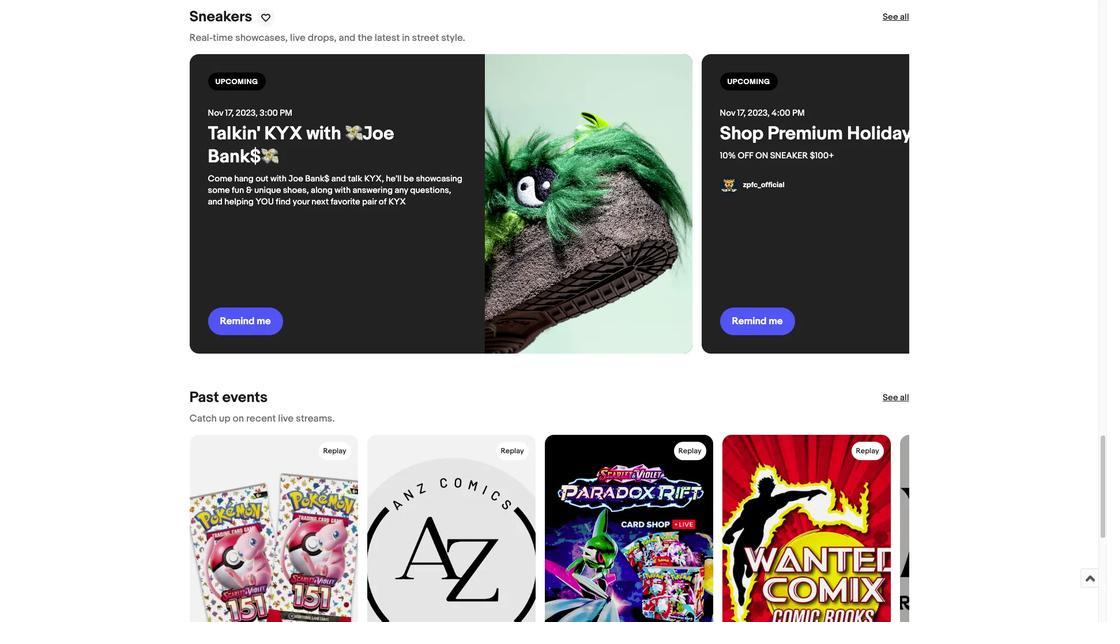 Task type: locate. For each thing, give the bounding box(es) containing it.
next
[[312, 197, 329, 208]]

0 horizontal spatial pm
[[280, 108, 292, 119]]

upcoming for talkin'
[[215, 78, 258, 87]]

2023, for shop
[[748, 108, 770, 119]]

2 remind me button from the left
[[720, 308, 795, 336]]

1 horizontal spatial remind
[[732, 316, 767, 328]]

past events
[[189, 390, 268, 407]]

see
[[883, 12, 898, 23], [883, 393, 898, 404]]

zpfc_official
[[743, 181, 785, 190]]

0 vertical spatial kyx
[[264, 123, 302, 146]]

remind me button for 10%
[[720, 308, 795, 336]]

style.
[[441, 33, 465, 44]]

me
[[257, 316, 271, 328], [769, 316, 783, 328]]

street
[[412, 33, 439, 44]]

nov
[[208, 108, 223, 119], [720, 108, 735, 119]]

1 vertical spatial see all
[[883, 393, 909, 404]]

0 vertical spatial see
[[883, 12, 898, 23]]

upcoming for shop
[[728, 78, 770, 87]]

1 horizontal spatial pm
[[792, 108, 805, 119]]

2023, left 4:00
[[748, 108, 770, 119]]

with up bank$
[[306, 123, 341, 146]]

see all link for catch up on recent live streams.
[[883, 393, 909, 405]]

all for real-time showcases, live drops, and the latest in street style.
[[900, 12, 909, 23]]

2 nov from the left
[[720, 108, 735, 119]]

along
[[311, 185, 333, 196]]

and left the talk
[[332, 174, 346, 185]]

1 see from the top
[[883, 12, 898, 23]]

💸joe
[[345, 123, 394, 146]]

1 remind from the left
[[220, 316, 255, 328]]

&
[[246, 185, 252, 196]]

2 remind me from the left
[[732, 316, 783, 328]]

nov up talkin'
[[208, 108, 223, 119]]

1 horizontal spatial remind me button
[[720, 308, 795, 336]]

0 horizontal spatial remind
[[220, 316, 255, 328]]

out
[[256, 174, 269, 185]]

showcases,
[[235, 33, 288, 44]]

upcoming
[[215, 78, 258, 87], [728, 78, 770, 87]]

come
[[208, 174, 232, 185]]

2 upcoming from the left
[[728, 78, 770, 87]]

fun
[[232, 185, 244, 196]]

live right "recent"
[[278, 414, 294, 425]]

0 horizontal spatial 17,
[[225, 108, 234, 119]]

live left drops,
[[290, 33, 306, 44]]

see for catch up on recent live streams.
[[883, 393, 898, 404]]

kyx,
[[364, 174, 384, 185]]

0 vertical spatial see all
[[883, 12, 909, 23]]

2023,
[[236, 108, 258, 119], [748, 108, 770, 119]]

1 see all link from the top
[[883, 12, 909, 23]]

0 horizontal spatial nov
[[208, 108, 223, 119]]

1 vertical spatial see
[[883, 393, 898, 404]]

2 2023, from the left
[[748, 108, 770, 119]]

0 horizontal spatial me
[[257, 316, 271, 328]]

bank$
[[305, 174, 330, 185]]

2023, inside nov 17, 2023, 4:00 pm shop premium holiday deals 10% off on sneaker $100+
[[748, 108, 770, 119]]

kyx down 3:00
[[264, 123, 302, 146]]

upcoming down time
[[215, 78, 258, 87]]

pm inside nov 17, 2023, 3:00 pm talkin' kyx with 💸joe bank$💸 come hang out with joe bank$ and talk kyx, he'll be showcasing some fun & unique shoes, along with answering any questions, and helping you find your next favorite pair of kyx
[[280, 108, 292, 119]]

$100+
[[810, 151, 834, 162]]

drops,
[[308, 33, 337, 44]]

talkin' kyx with 💸joe bank$💸 image
[[485, 54, 692, 354]]

1 horizontal spatial 17,
[[737, 108, 746, 119]]

holiday
[[847, 123, 912, 146]]

0 horizontal spatial remind me
[[220, 316, 271, 328]]

streams.
[[296, 414, 335, 425]]

2 all from the top
[[900, 393, 909, 404]]

1 horizontal spatial kyx
[[389, 197, 406, 208]]

remind me button
[[208, 308, 283, 336], [720, 308, 795, 336]]

1 vertical spatial see all link
[[883, 393, 909, 405]]

1 me from the left
[[257, 316, 271, 328]]

0 vertical spatial live
[[290, 33, 306, 44]]

0 horizontal spatial remind me button
[[208, 308, 283, 336]]

3 replay from the left
[[679, 447, 702, 456]]

see all for real-time showcases, live drops, and the latest in street style.
[[883, 12, 909, 23]]

nov inside nov 17, 2023, 4:00 pm shop premium holiday deals 10% off on sneaker $100+
[[720, 108, 735, 119]]

1 nov from the left
[[208, 108, 223, 119]]

and left the
[[339, 33, 356, 44]]

zpfc_official image
[[720, 176, 739, 195]]

sneakers
[[189, 8, 252, 26]]

1 vertical spatial all
[[900, 393, 909, 404]]

1 remind me from the left
[[220, 316, 271, 328]]

2 17, from the left
[[737, 108, 746, 119]]

1 horizontal spatial me
[[769, 316, 783, 328]]

see all
[[883, 12, 909, 23], [883, 393, 909, 404]]

be
[[404, 174, 414, 185]]

17, inside nov 17, 2023, 3:00 pm talkin' kyx with 💸joe bank$💸 come hang out with joe bank$ and talk kyx, he'll be showcasing some fun & unique shoes, along with answering any questions, and helping you find your next favorite pair of kyx
[[225, 108, 234, 119]]

remind me for bank$💸
[[220, 316, 271, 328]]

nov 17, 2023, 4:00 pm shop premium holiday deals 10% off on sneaker $100+
[[720, 108, 964, 162]]

1 see all from the top
[[883, 12, 909, 23]]

1 replay from the left
[[323, 447, 346, 456]]

0 horizontal spatial 2023,
[[236, 108, 258, 119]]

and
[[339, 33, 356, 44], [332, 174, 346, 185], [208, 197, 223, 208]]

17,
[[225, 108, 234, 119], [737, 108, 746, 119]]

1 pm from the left
[[280, 108, 292, 119]]

1 horizontal spatial remind me
[[732, 316, 783, 328]]

remind
[[220, 316, 255, 328], [732, 316, 767, 328]]

kyx
[[264, 123, 302, 146], [389, 197, 406, 208]]

unique
[[254, 185, 281, 196]]

17, inside nov 17, 2023, 4:00 pm shop premium holiday deals 10% off on sneaker $100+
[[737, 108, 746, 119]]

pm for kyx
[[280, 108, 292, 119]]

events
[[222, 390, 268, 407]]

up
[[219, 414, 231, 425]]

2 remind from the left
[[732, 316, 767, 328]]

with up unique
[[270, 174, 287, 185]]

showcasing
[[416, 174, 463, 185]]

remind for 10%
[[732, 316, 767, 328]]

live
[[290, 33, 306, 44], [278, 414, 294, 425]]

17, up talkin'
[[225, 108, 234, 119]]

0 vertical spatial see all link
[[883, 12, 909, 23]]

pm right 4:00
[[792, 108, 805, 119]]

pm
[[280, 108, 292, 119], [792, 108, 805, 119]]

nov up shop
[[720, 108, 735, 119]]

shoes,
[[283, 185, 309, 196]]

remind me
[[220, 316, 271, 328], [732, 316, 783, 328]]

all
[[900, 12, 909, 23], [900, 393, 909, 404]]

2023, inside nov 17, 2023, 3:00 pm talkin' kyx with 💸joe bank$💸 come hang out with joe bank$ and talk kyx, he'll be showcasing some fun & unique shoes, along with answering any questions, and helping you find your next favorite pair of kyx
[[236, 108, 258, 119]]

upcoming up shop
[[728, 78, 770, 87]]

2 see all from the top
[[883, 393, 909, 404]]

and down some
[[208, 197, 223, 208]]

2 replay from the left
[[501, 447, 524, 456]]

with
[[306, 123, 341, 146], [270, 174, 287, 185], [335, 185, 351, 196]]

replay
[[323, 447, 346, 456], [501, 447, 524, 456], [679, 447, 702, 456], [856, 447, 879, 456]]

0 horizontal spatial upcoming
[[215, 78, 258, 87]]

see all link
[[883, 12, 909, 23], [883, 393, 909, 405]]

latest
[[375, 33, 400, 44]]

nov inside nov 17, 2023, 3:00 pm talkin' kyx with 💸joe bank$💸 come hang out with joe bank$ and talk kyx, he'll be showcasing some fun & unique shoes, along with answering any questions, and helping you find your next favorite pair of kyx
[[208, 108, 223, 119]]

2 see all link from the top
[[883, 393, 909, 405]]

with up favorite
[[335, 185, 351, 196]]

1 17, from the left
[[225, 108, 234, 119]]

0 vertical spatial all
[[900, 12, 909, 23]]

1 vertical spatial kyx
[[389, 197, 406, 208]]

remind me button for bank$💸
[[208, 308, 283, 336]]

your
[[293, 197, 310, 208]]

pm inside nov 17, 2023, 4:00 pm shop premium holiday deals 10% off on sneaker $100+
[[792, 108, 805, 119]]

2 pm from the left
[[792, 108, 805, 119]]

on
[[755, 151, 768, 162]]

2 see from the top
[[883, 393, 898, 404]]

1 2023, from the left
[[236, 108, 258, 119]]

1 all from the top
[[900, 12, 909, 23]]

1 horizontal spatial nov
[[720, 108, 735, 119]]

1 upcoming from the left
[[215, 78, 258, 87]]

2023, left 3:00
[[236, 108, 258, 119]]

0 horizontal spatial kyx
[[264, 123, 302, 146]]

find
[[276, 197, 291, 208]]

1 horizontal spatial 2023,
[[748, 108, 770, 119]]

kyx down any
[[389, 197, 406, 208]]

2 me from the left
[[769, 316, 783, 328]]

pm right 3:00
[[280, 108, 292, 119]]

1 horizontal spatial upcoming
[[728, 78, 770, 87]]

2 vertical spatial with
[[335, 185, 351, 196]]

17, up shop
[[737, 108, 746, 119]]

1 remind me button from the left
[[208, 308, 283, 336]]

sneaker
[[770, 151, 808, 162]]



Task type: vqa. For each thing, say whether or not it's contained in the screenshot.
is to the top
no



Task type: describe. For each thing, give the bounding box(es) containing it.
questions,
[[410, 185, 451, 196]]

favorite
[[331, 197, 360, 208]]

see all for catch up on recent live streams.
[[883, 393, 909, 404]]

remind me for 10%
[[732, 316, 783, 328]]

you
[[256, 197, 274, 208]]

4:00
[[772, 108, 791, 119]]

on
[[233, 414, 244, 425]]

bank$💸
[[208, 146, 278, 169]]

talk
[[348, 174, 362, 185]]

2023, for talkin'
[[236, 108, 258, 119]]

the
[[358, 33, 373, 44]]

see for real-time showcases, live drops, and the latest in street style.
[[883, 12, 898, 23]]

shop
[[720, 123, 764, 146]]

joe
[[289, 174, 303, 185]]

past
[[189, 390, 219, 407]]

2 vertical spatial and
[[208, 197, 223, 208]]

nov 17, 2023, 3:00 pm talkin' kyx with 💸joe bank$💸 come hang out with joe bank$ and talk kyx, he'll be showcasing some fun & unique shoes, along with answering any questions, and helping you find your next favorite pair of kyx
[[208, 108, 465, 208]]

in
[[402, 33, 410, 44]]

nov for shop
[[720, 108, 735, 119]]

catch up on recent live streams.
[[189, 414, 335, 425]]

real-
[[189, 33, 213, 44]]

17, for talkin' kyx with 💸joe bank$💸
[[225, 108, 234, 119]]

nov for talkin'
[[208, 108, 223, 119]]

helping
[[224, 197, 254, 208]]

see all link for real-time showcases, live drops, and the latest in street style.
[[883, 12, 909, 23]]

catch
[[189, 414, 217, 425]]

3:00
[[260, 108, 278, 119]]

me for bank$💸
[[257, 316, 271, 328]]

me for 10%
[[769, 316, 783, 328]]

any
[[395, 185, 408, 196]]

10%
[[720, 151, 736, 162]]

1 vertical spatial with
[[270, 174, 287, 185]]

time
[[213, 33, 233, 44]]

hang
[[234, 174, 254, 185]]

recent
[[246, 414, 276, 425]]

of
[[379, 197, 387, 208]]

off
[[738, 151, 754, 162]]

0 vertical spatial with
[[306, 123, 341, 146]]

answering
[[353, 185, 393, 196]]

some
[[208, 185, 230, 196]]

he'll
[[386, 174, 402, 185]]

4 replay from the left
[[856, 447, 879, 456]]

1 vertical spatial and
[[332, 174, 346, 185]]

pm for premium
[[792, 108, 805, 119]]

talkin'
[[208, 123, 260, 146]]

all for catch up on recent live streams.
[[900, 393, 909, 404]]

0 vertical spatial and
[[339, 33, 356, 44]]

remind for bank$💸
[[220, 316, 255, 328]]

pair
[[362, 197, 377, 208]]

zpfc_official link
[[720, 176, 785, 195]]

premium
[[768, 123, 843, 146]]

real-time showcases, live drops, and the latest in street style.
[[189, 33, 465, 44]]

deals
[[916, 123, 964, 146]]

17, for shop premium holiday deals
[[737, 108, 746, 119]]

1 vertical spatial live
[[278, 414, 294, 425]]



